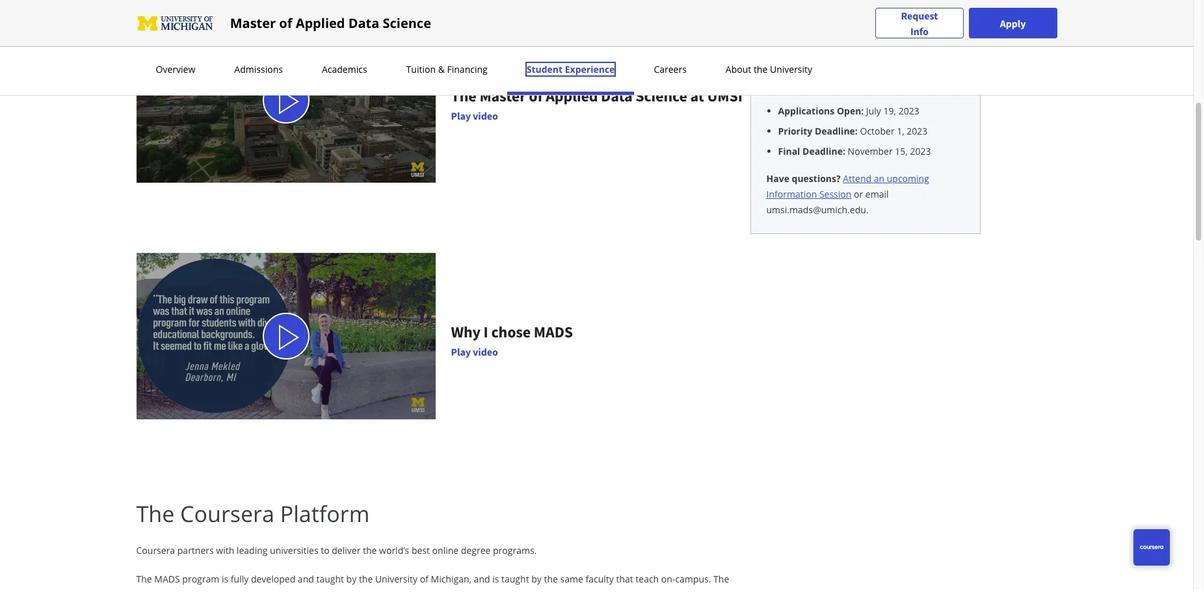 Task type: vqa. For each thing, say whether or not it's contained in the screenshot.
1st LIST ITEM from the bottom of the page
yes



Task type: locate. For each thing, give the bounding box(es) containing it.
questions?
[[792, 172, 841, 185]]

information up "deadlines"
[[838, 43, 910, 61]]

to down michigan,
[[435, 589, 444, 589]]

october
[[860, 125, 895, 137]]

0 horizontal spatial by
[[346, 573, 357, 586]]

science down careers
[[636, 86, 688, 106]]

online inside the mads program is fully developed and taught by the university of michigan, and is taught by the same faculty that teach on-campus. the university of michigan leverages coursera's online education platform to deliver the program curriculum, allowing mads students to benefi
[[322, 589, 349, 589]]

academics
[[322, 63, 367, 75]]

to down campus. in the bottom of the page
[[688, 589, 697, 589]]

master of applied data science
[[230, 14, 431, 32]]

and up coursera's on the bottom of the page
[[298, 573, 314, 586]]

is down programs. on the left bottom
[[493, 573, 499, 586]]

1 vertical spatial deliver
[[446, 589, 475, 589]]

applied inside the master of applied data science at umsi play video
[[546, 86, 598, 106]]

0 horizontal spatial is
[[222, 573, 228, 586]]

1 horizontal spatial master
[[480, 86, 526, 106]]

the left world's
[[363, 545, 377, 557]]

application
[[767, 43, 835, 61]]

video inside the master of applied data science at umsi play video
[[473, 109, 498, 122]]

coursera up with
[[180, 499, 274, 529]]

of down the student on the top left of page
[[529, 86, 543, 106]]

to right universities
[[321, 545, 330, 557]]

1 list item from the top
[[778, 104, 964, 118]]

applications open: july 19, 2023
[[778, 105, 920, 117]]

by up curriculum,
[[532, 573, 542, 586]]

the
[[767, 77, 782, 89], [451, 86, 477, 106], [136, 499, 175, 529], [136, 573, 152, 586], [714, 573, 729, 586]]

1 horizontal spatial university
[[375, 573, 418, 586]]

at
[[691, 86, 704, 106]]

play down financing
[[451, 109, 471, 122]]

0 vertical spatial deliver
[[332, 545, 361, 557]]

applied up academics link
[[296, 14, 345, 32]]

list item up october
[[778, 104, 964, 118]]

apply
[[1000, 17, 1026, 30]]

online
[[432, 545, 459, 557], [322, 589, 349, 589]]

list item containing final deadline:
[[778, 144, 964, 158]]

the right about
[[754, 63, 768, 75]]

university up next
[[770, 63, 813, 75]]

0 horizontal spatial coursera
[[136, 545, 175, 557]]

partners
[[177, 545, 214, 557]]

2 by from the left
[[532, 573, 542, 586]]

0 vertical spatial science
[[383, 14, 431, 32]]

play inside the master of applied data science at umsi play video
[[451, 109, 471, 122]]

deliver down michigan,
[[446, 589, 475, 589]]

attend
[[843, 172, 872, 185]]

mads down partners at the left bottom
[[154, 573, 180, 586]]

careers
[[654, 63, 687, 75]]

umsi
[[707, 86, 743, 106]]

admissions
[[234, 63, 283, 75]]

1,
[[897, 125, 905, 137]]

application
[[806, 77, 853, 89]]

and
[[298, 573, 314, 586], [474, 573, 490, 586]]

science up tuition
[[383, 14, 431, 32]]

0 vertical spatial coursera
[[180, 499, 274, 529]]

0 horizontal spatial data
[[348, 14, 379, 32]]

1 horizontal spatial program
[[494, 589, 531, 589]]

1 horizontal spatial mads
[[534, 322, 573, 342]]

1 vertical spatial play video button
[[451, 344, 498, 360]]

1 play video button from the top
[[451, 108, 498, 124]]

0 vertical spatial deadline:
[[815, 125, 858, 137]]

teach
[[636, 573, 659, 586]]

mads down that
[[621, 589, 647, 589]]

play video button for why
[[451, 344, 498, 360]]

1 vertical spatial science
[[636, 86, 688, 106]]

an
[[874, 172, 885, 185]]

0 horizontal spatial online
[[322, 589, 349, 589]]

degree
[[461, 545, 491, 557]]

the inside the master of applied data science at umsi play video
[[451, 86, 477, 106]]

1 vertical spatial information
[[767, 188, 817, 200]]

1 horizontal spatial data
[[601, 86, 633, 106]]

1 vertical spatial 2023
[[907, 125, 928, 137]]

applied down the student experience link
[[546, 86, 598, 106]]

1 vertical spatial deadline:
[[803, 145, 846, 157]]

list item down october
[[778, 144, 964, 158]]

play inside why i chose mads play video
[[451, 346, 471, 359]]

of
[[279, 14, 292, 32], [529, 86, 543, 106], [420, 573, 429, 586], [181, 589, 190, 589]]

1 vertical spatial online
[[322, 589, 349, 589]]

0 horizontal spatial master
[[230, 14, 276, 32]]

2 is from the left
[[493, 573, 499, 586]]

1 horizontal spatial applied
[[546, 86, 598, 106]]

same
[[560, 573, 583, 586]]

1 vertical spatial video
[[473, 346, 498, 359]]

coursera left partners at the left bottom
[[136, 545, 175, 557]]

2023 right 19,
[[899, 105, 920, 117]]

2023 right 1,
[[907, 125, 928, 137]]

2 play from the top
[[451, 346, 471, 359]]

by
[[346, 573, 357, 586], [532, 573, 542, 586]]

play video button
[[451, 108, 498, 124], [451, 344, 498, 360]]

final
[[778, 145, 800, 157]]

0 vertical spatial list item
[[778, 104, 964, 118]]

allowing
[[584, 589, 619, 589]]

deadline: up questions?
[[803, 145, 846, 157]]

1 vertical spatial master
[[480, 86, 526, 106]]

taught
[[316, 573, 344, 586], [502, 573, 529, 586]]

program up michigan
[[182, 573, 219, 586]]

1 vertical spatial play
[[451, 346, 471, 359]]

admissions link
[[231, 63, 287, 75]]

2 vertical spatial university
[[136, 589, 179, 589]]

deadline: for priority deadline:
[[815, 125, 858, 137]]

about the university link
[[722, 63, 817, 75]]

applications
[[778, 105, 835, 117]]

0 horizontal spatial and
[[298, 573, 314, 586]]

are:
[[898, 77, 915, 89]]

master down financing
[[480, 86, 526, 106]]

applied
[[296, 14, 345, 32], [546, 86, 598, 106]]

1 horizontal spatial by
[[532, 573, 542, 586]]

to
[[321, 545, 330, 557], [435, 589, 444, 589], [688, 589, 697, 589]]

0 horizontal spatial science
[[383, 14, 431, 32]]

video
[[473, 109, 498, 122], [473, 346, 498, 359]]

data down experience
[[601, 86, 633, 106]]

play down 'why'
[[451, 346, 471, 359]]

1 horizontal spatial and
[[474, 573, 490, 586]]

0 vertical spatial 2023
[[899, 105, 920, 117]]

0 vertical spatial play video button
[[451, 108, 498, 124]]

online right best
[[432, 545, 459, 557]]

why i chose mads play video
[[451, 322, 573, 359]]

video presentation, the master of applied data science at umsi image
[[276, 89, 302, 115]]

coursera
[[180, 499, 274, 529], [136, 545, 175, 557]]

information down have questions? on the top of page
[[767, 188, 817, 200]]

the down degree
[[477, 589, 491, 589]]

play video button down 'why'
[[451, 344, 498, 360]]

1 vertical spatial coursera
[[136, 545, 175, 557]]

by up 'education'
[[346, 573, 357, 586]]

2 vertical spatial 2023
[[910, 145, 931, 157]]

coursera's
[[275, 589, 320, 589]]

attend an upcoming information session link
[[767, 172, 930, 200]]

play video button down financing
[[451, 108, 498, 124]]

2023 right 15,
[[910, 145, 931, 157]]

2 play video button from the top
[[451, 344, 498, 360]]

overview link
[[152, 63, 199, 75]]

deadline:
[[815, 125, 858, 137], [803, 145, 846, 157]]

1 vertical spatial applied
[[546, 86, 598, 106]]

deliver
[[332, 545, 361, 557], [446, 589, 475, 589]]

data up academics link
[[348, 14, 379, 32]]

1 vertical spatial university
[[375, 573, 418, 586]]

1 vertical spatial data
[[601, 86, 633, 106]]

mads right chose
[[534, 322, 573, 342]]

0 vertical spatial mads
[[534, 322, 573, 342]]

i
[[484, 322, 488, 342]]

0 vertical spatial online
[[432, 545, 459, 557]]

list
[[772, 104, 964, 158]]

taught down programs. on the left bottom
[[502, 573, 529, 586]]

or
[[854, 188, 863, 200]]

0 horizontal spatial taught
[[316, 573, 344, 586]]

request
[[901, 9, 938, 22]]

deadline: down applications open: july 19, 2023
[[815, 125, 858, 137]]

master up admissions link
[[230, 14, 276, 32]]

information
[[838, 43, 910, 61], [767, 188, 817, 200]]

program down programs. on the left bottom
[[494, 589, 531, 589]]

list item
[[778, 104, 964, 118], [778, 124, 964, 138], [778, 144, 964, 158]]

0 horizontal spatial information
[[767, 188, 817, 200]]

michigan,
[[431, 573, 472, 586]]

application information
[[767, 43, 910, 61]]

0 vertical spatial applied
[[296, 14, 345, 32]]

2 vertical spatial list item
[[778, 144, 964, 158]]

the coursera platform
[[136, 499, 370, 529]]

the for the mads program is fully developed and taught by the university of michigan, and is taught by the same faculty that teach on-campus. the university of michigan leverages coursera's online education platform to deliver the program curriculum, allowing mads students to benefi
[[136, 573, 152, 586]]

online left 'education'
[[322, 589, 349, 589]]

2 horizontal spatial mads
[[621, 589, 647, 589]]

1 video from the top
[[473, 109, 498, 122]]

deliver down platform
[[332, 545, 361, 557]]

1 vertical spatial program
[[494, 589, 531, 589]]

information inside attend an upcoming information session
[[767, 188, 817, 200]]

0 vertical spatial master
[[230, 14, 276, 32]]

0 horizontal spatial program
[[182, 573, 219, 586]]

session
[[820, 188, 852, 200]]

university up platform
[[375, 573, 418, 586]]

0 vertical spatial video
[[473, 109, 498, 122]]

2 video from the top
[[473, 346, 498, 359]]

1 horizontal spatial deliver
[[446, 589, 475, 589]]

2 horizontal spatial to
[[688, 589, 697, 589]]

1 horizontal spatial science
[[636, 86, 688, 106]]

mads
[[534, 322, 573, 342], [154, 573, 180, 586], [621, 589, 647, 589]]

2 list item from the top
[[778, 124, 964, 138]]

1 horizontal spatial is
[[493, 573, 499, 586]]

science
[[383, 14, 431, 32], [636, 86, 688, 106]]

0 vertical spatial data
[[348, 14, 379, 32]]

2 vertical spatial mads
[[621, 589, 647, 589]]

taught down coursera partners with leading universities to deliver the world's best online degree programs.
[[316, 573, 344, 586]]

the
[[754, 63, 768, 75], [363, 545, 377, 557], [359, 573, 373, 586], [544, 573, 558, 586], [477, 589, 491, 589]]

university left michigan
[[136, 589, 179, 589]]

1 vertical spatial mads
[[154, 573, 180, 586]]

platform
[[280, 499, 370, 529]]

play
[[451, 109, 471, 122], [451, 346, 471, 359]]

and down degree
[[474, 573, 490, 586]]

the for the next application deadlines are:
[[767, 77, 782, 89]]

video inside why i chose mads play video
[[473, 346, 498, 359]]

deliver inside the mads program is fully developed and taught by the university of michigan, and is taught by the same faculty that teach on-campus. the university of michigan leverages coursera's online education platform to deliver the program curriculum, allowing mads students to benefi
[[446, 589, 475, 589]]

info
[[911, 24, 929, 37]]

university
[[770, 63, 813, 75], [375, 573, 418, 586], [136, 589, 179, 589]]

list item containing applications open:
[[778, 104, 964, 118]]

next
[[785, 77, 804, 89]]

1 play from the top
[[451, 109, 471, 122]]

video down financing
[[473, 109, 498, 122]]

0 vertical spatial information
[[838, 43, 910, 61]]

list item up "november"
[[778, 124, 964, 138]]

0 horizontal spatial deliver
[[332, 545, 361, 557]]

0 vertical spatial play
[[451, 109, 471, 122]]

video down i
[[473, 346, 498, 359]]

0 vertical spatial university
[[770, 63, 813, 75]]

1 vertical spatial list item
[[778, 124, 964, 138]]

program
[[182, 573, 219, 586], [494, 589, 531, 589]]

1 horizontal spatial taught
[[502, 573, 529, 586]]

is left fully
[[222, 573, 228, 586]]

1 horizontal spatial online
[[432, 545, 459, 557]]

the next application deadlines are:
[[767, 77, 915, 89]]

or email umsi.mads@umich.edu.
[[767, 188, 889, 216]]

3 list item from the top
[[778, 144, 964, 158]]



Task type: describe. For each thing, give the bounding box(es) containing it.
deadlines
[[855, 77, 896, 89]]

campus.
[[676, 573, 711, 586]]

0 horizontal spatial mads
[[154, 573, 180, 586]]

master inside the master of applied data science at umsi play video
[[480, 86, 526, 106]]

students
[[649, 589, 686, 589]]

universities
[[270, 545, 319, 557]]

the mads program is fully developed and taught by the university of michigan, and is taught by the same faculty that teach on-campus. the university of michigan leverages coursera's online education platform to deliver the program curriculum, allowing mads students to benefi
[[136, 573, 730, 589]]

upcoming
[[887, 172, 930, 185]]

best
[[412, 545, 430, 557]]

1 taught from the left
[[316, 573, 344, 586]]

of up admissions link
[[279, 14, 292, 32]]

1 and from the left
[[298, 573, 314, 586]]

university of michigan image
[[136, 13, 214, 34]]

priority
[[778, 125, 813, 137]]

the up 'education'
[[359, 573, 373, 586]]

chose
[[491, 322, 531, 342]]

curriculum,
[[533, 589, 581, 589]]

2023 for final deadline: november 15, 2023
[[910, 145, 931, 157]]

tuition & financing
[[406, 63, 488, 75]]

about
[[726, 63, 752, 75]]

1 horizontal spatial information
[[838, 43, 910, 61]]

of up platform
[[420, 573, 429, 586]]

play video button for the
[[451, 108, 498, 124]]

the for the coursera platform
[[136, 499, 175, 529]]

science inside the master of applied data science at umsi play video
[[636, 86, 688, 106]]

of inside the master of applied data science at umsi play video
[[529, 86, 543, 106]]

umsi.mads@umich.edu.
[[767, 204, 869, 216]]

with
[[216, 545, 234, 557]]

apply button
[[969, 8, 1058, 38]]

priority deadline: october 1, 2023
[[778, 125, 928, 137]]

fully
[[231, 573, 249, 586]]

financing
[[447, 63, 488, 75]]

of left michigan
[[181, 589, 190, 589]]

july
[[867, 105, 882, 117]]

academics link
[[318, 63, 371, 75]]

mads inside why i chose mads play video
[[534, 322, 573, 342]]

leverages
[[233, 589, 273, 589]]

the up curriculum,
[[544, 573, 558, 586]]

tuition
[[406, 63, 436, 75]]

2023 for priority deadline: october 1, 2023
[[907, 125, 928, 137]]

email
[[866, 188, 889, 200]]

student experience link
[[523, 63, 619, 75]]

request info
[[901, 9, 938, 37]]

education
[[351, 589, 394, 589]]

1 by from the left
[[346, 573, 357, 586]]

why i chose mads image
[[136, 253, 436, 420]]

student
[[527, 63, 563, 75]]

2023 for applications open: july 19, 2023
[[899, 105, 920, 117]]

list containing applications open:
[[772, 104, 964, 158]]

tuition & financing link
[[402, 63, 492, 75]]

1 horizontal spatial coursera
[[180, 499, 274, 529]]

why
[[451, 322, 481, 342]]

careers link
[[650, 63, 691, 75]]

november
[[848, 145, 893, 157]]

michigan
[[192, 589, 230, 589]]

experience
[[565, 63, 615, 75]]

2 and from the left
[[474, 573, 490, 586]]

that
[[616, 573, 633, 586]]

the for the master of applied data science at umsi play video
[[451, 86, 477, 106]]

on-
[[662, 573, 676, 586]]

0 vertical spatial program
[[182, 573, 219, 586]]

the master of applied data science at umsi play video
[[451, 86, 743, 122]]

programs.
[[493, 545, 537, 557]]

platform
[[396, 589, 433, 589]]

19,
[[884, 105, 897, 117]]

the master of applied data science at umsi image
[[136, 18, 436, 183]]

list item containing priority deadline:
[[778, 124, 964, 138]]

have
[[767, 172, 790, 185]]

world's
[[379, 545, 409, 557]]

15,
[[895, 145, 908, 157]]

1 horizontal spatial to
[[435, 589, 444, 589]]

2 horizontal spatial university
[[770, 63, 813, 75]]

coursera partners with leading universities to deliver the world's best online degree programs.
[[136, 545, 537, 557]]

student experience
[[527, 63, 615, 75]]

final deadline: november 15, 2023
[[778, 145, 931, 157]]

video presentation, why i chose mads image
[[276, 325, 302, 351]]

request info button
[[876, 7, 964, 39]]

developed
[[251, 573, 296, 586]]

0 horizontal spatial university
[[136, 589, 179, 589]]

open:
[[837, 105, 864, 117]]

attend an upcoming information session
[[767, 172, 930, 200]]

deadline: for final deadline:
[[803, 145, 846, 157]]

about the university
[[726, 63, 813, 75]]

0 horizontal spatial to
[[321, 545, 330, 557]]

0 horizontal spatial applied
[[296, 14, 345, 32]]

have questions?
[[767, 172, 841, 185]]

faculty
[[586, 573, 614, 586]]

leading
[[237, 545, 268, 557]]

data inside the master of applied data science at umsi play video
[[601, 86, 633, 106]]

1 is from the left
[[222, 573, 228, 586]]

&
[[438, 63, 445, 75]]

2 taught from the left
[[502, 573, 529, 586]]

overview
[[156, 63, 195, 75]]



